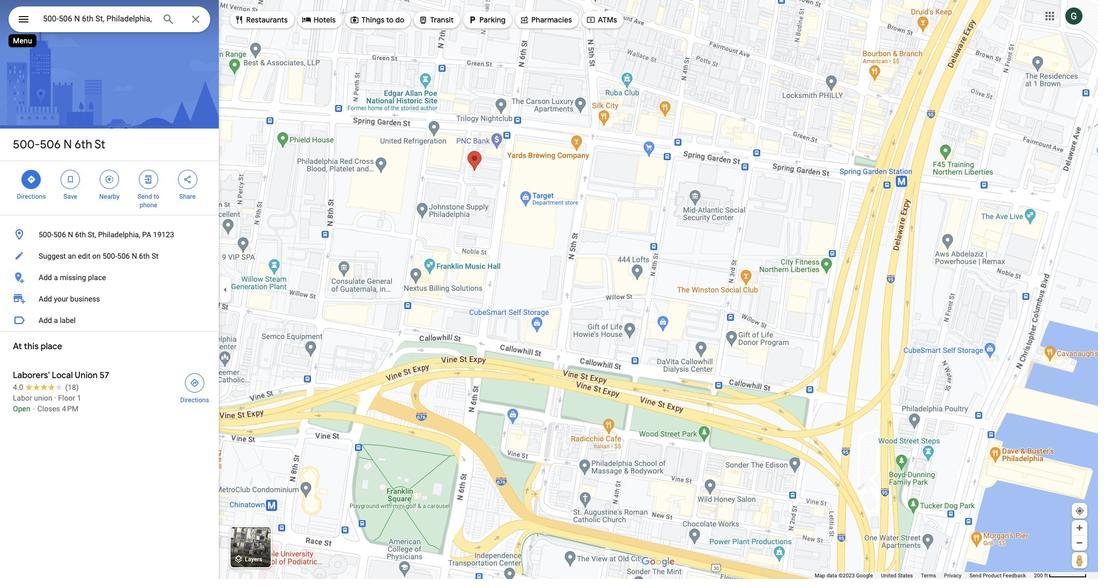 Task type: describe. For each thing, give the bounding box(es) containing it.
57
[[100, 371, 109, 381]]


[[234, 14, 244, 26]]

pharmacies
[[532, 15, 572, 25]]


[[586, 14, 596, 26]]

200 ft
[[1035, 574, 1049, 579]]

n for st
[[64, 137, 72, 152]]

·
[[54, 394, 56, 403]]

add for add a missing place
[[39, 274, 52, 282]]

add a missing place button
[[0, 267, 219, 289]]

add your business
[[39, 295, 100, 304]]

st inside button
[[152, 252, 159, 261]]

google maps element
[[0, 0, 1099, 580]]

united states button
[[882, 573, 914, 580]]

map
[[815, 574, 826, 579]]

share
[[179, 193, 196, 201]]

500- for 500-506 n 6th st, philadelphia, pa 19123
[[39, 231, 53, 239]]

google account: greg robinson  
(robinsongreg175@gmail.com) image
[[1066, 7, 1083, 24]]

united
[[882, 574, 897, 579]]


[[302, 14, 312, 26]]

ft
[[1045, 574, 1049, 579]]

footer inside google maps element
[[815, 573, 1035, 580]]

directions inside actions for 500-506 n 6th st region
[[17, 193, 46, 201]]

restaurants
[[246, 15, 288, 25]]

label
[[60, 317, 76, 325]]

200
[[1035, 574, 1044, 579]]

union
[[75, 371, 98, 381]]

feedback
[[1004, 574, 1027, 579]]

labor union · floor 1 open ⋅ closes 4 pm
[[13, 394, 81, 414]]

hotels
[[314, 15, 336, 25]]

(18)
[[65, 384, 79, 392]]

 search field
[[9, 6, 210, 34]]

at this place
[[13, 342, 62, 352]]

add for add a label
[[39, 317, 52, 325]]

google
[[857, 574, 874, 579]]

pa
[[142, 231, 151, 239]]

500- for 500-506 n 6th st
[[13, 137, 40, 152]]

parking
[[480, 15, 506, 25]]

missing
[[60, 274, 86, 282]]

layers
[[245, 557, 262, 564]]

4 pm
[[62, 405, 78, 414]]

6th for st,
[[75, 231, 86, 239]]

1
[[77, 394, 81, 403]]

this
[[24, 342, 39, 352]]

 parking
[[468, 14, 506, 26]]

actions for 500-506 n 6th st region
[[0, 161, 219, 215]]

none field inside the 500-506 n 6th st, philadelphia, pa 19123 'field'
[[43, 12, 153, 25]]

add for add your business
[[39, 295, 52, 304]]

send product feedback button
[[970, 573, 1027, 580]]

data
[[827, 574, 838, 579]]

suggest
[[39, 252, 66, 261]]

laborers' local union 57
[[13, 371, 109, 381]]

terms button
[[922, 573, 937, 580]]

edit
[[78, 252, 90, 261]]

zoom out image
[[1076, 540, 1084, 548]]

a for label
[[54, 317, 58, 325]]

⋅
[[32, 405, 36, 414]]

privacy button
[[945, 573, 962, 580]]

19123
[[153, 231, 174, 239]]


[[105, 174, 114, 186]]

 restaurants
[[234, 14, 288, 26]]

add a label
[[39, 317, 76, 325]]

500-506 n 6th st, philadelphia, pa 19123 button
[[0, 224, 219, 246]]

500-506 n 6th st
[[13, 137, 105, 152]]


[[17, 12, 30, 27]]

200 ft button
[[1035, 574, 1088, 579]]

your
[[54, 295, 68, 304]]

 button
[[9, 6, 39, 34]]

philadelphia,
[[98, 231, 140, 239]]

at
[[13, 342, 22, 352]]

send for send product feedback
[[970, 574, 982, 579]]



Task type: vqa. For each thing, say whether or not it's contained in the screenshot.


Task type: locate. For each thing, give the bounding box(es) containing it.
500- right "on"
[[103, 252, 117, 261]]

add your business link
[[0, 289, 219, 310]]

directions button
[[174, 371, 216, 405]]


[[26, 174, 36, 186]]

2 a from the top
[[54, 317, 58, 325]]

add left the label
[[39, 317, 52, 325]]

0 vertical spatial 6th
[[75, 137, 92, 152]]

suggest an edit on 500-506 n 6th st button
[[0, 246, 219, 267]]

n for st,
[[68, 231, 73, 239]]

2 add from the top
[[39, 295, 52, 304]]

show street view coverage image
[[1073, 553, 1088, 569]]

add a missing place
[[39, 274, 106, 282]]

0 vertical spatial st
[[95, 137, 105, 152]]

add a label button
[[0, 310, 219, 332]]

1 vertical spatial place
[[41, 342, 62, 352]]

500-506 N 6th St, Philadelphia, PA 19123 field
[[9, 6, 210, 32]]

 things to do
[[350, 14, 405, 26]]

2 vertical spatial 6th
[[139, 252, 150, 261]]

1 horizontal spatial place
[[88, 274, 106, 282]]

send inside send to phone
[[138, 193, 152, 201]]

500-506 n 6th st, philadelphia, pa 19123
[[39, 231, 174, 239]]

 pharmacies
[[520, 14, 572, 26]]


[[419, 14, 428, 26]]

1 vertical spatial add
[[39, 295, 52, 304]]

states
[[898, 574, 914, 579]]

©2023
[[839, 574, 855, 579]]

1 horizontal spatial send
[[970, 574, 982, 579]]

1 horizontal spatial directions
[[180, 397, 209, 405]]

4.0 stars 18 reviews image
[[13, 383, 79, 393]]

 hotels
[[302, 14, 336, 26]]

500- up suggest
[[39, 231, 53, 239]]

6th down pa
[[139, 252, 150, 261]]

st down 19123
[[152, 252, 159, 261]]

506 for 500-506 n 6th st, philadelphia, pa 19123
[[53, 231, 66, 239]]

nearby
[[99, 193, 120, 201]]

map data ©2023 google
[[815, 574, 874, 579]]

a for missing
[[54, 274, 58, 282]]

0 vertical spatial 500-
[[13, 137, 40, 152]]

to left "do"
[[386, 15, 394, 25]]

to up "phone"
[[154, 193, 159, 201]]

directions inside "button"
[[180, 397, 209, 405]]

n left the st,
[[68, 231, 73, 239]]

footer containing map data ©2023 google
[[815, 573, 1035, 580]]

2 vertical spatial 500-
[[103, 252, 117, 261]]

1 vertical spatial send
[[970, 574, 982, 579]]

1 vertical spatial 500-
[[39, 231, 53, 239]]

phone
[[140, 202, 157, 209]]

 atms
[[586, 14, 617, 26]]

a left the label
[[54, 317, 58, 325]]

footer
[[815, 573, 1035, 580]]

1 vertical spatial n
[[68, 231, 73, 239]]

send up "phone"
[[138, 193, 152, 201]]

0 horizontal spatial st
[[95, 137, 105, 152]]

send product feedback
[[970, 574, 1027, 579]]

0 vertical spatial send
[[138, 193, 152, 201]]

transit
[[430, 15, 454, 25]]

6th for st
[[75, 137, 92, 152]]

0 horizontal spatial directions
[[17, 193, 46, 201]]

n down philadelphia,
[[132, 252, 137, 261]]

0 horizontal spatial place
[[41, 342, 62, 352]]


[[183, 174, 192, 186]]

open
[[13, 405, 30, 414]]

1 vertical spatial 6th
[[75, 231, 86, 239]]

to inside  things to do
[[386, 15, 394, 25]]


[[350, 14, 360, 26]]

1 horizontal spatial st
[[152, 252, 159, 261]]

 transit
[[419, 14, 454, 26]]

to
[[386, 15, 394, 25], [154, 193, 159, 201]]

collapse side panel image
[[219, 284, 231, 296]]

on
[[92, 252, 101, 261]]

add down suggest
[[39, 274, 52, 282]]

st,
[[88, 231, 96, 239]]

terms
[[922, 574, 937, 579]]

0 horizontal spatial to
[[154, 193, 159, 201]]

n
[[64, 137, 72, 152], [68, 231, 73, 239], [132, 252, 137, 261]]

1 horizontal spatial to
[[386, 15, 394, 25]]


[[66, 174, 75, 186]]

1 add from the top
[[39, 274, 52, 282]]

directions down 
[[17, 193, 46, 201]]

506 for 500-506 n 6th st
[[40, 137, 61, 152]]

a left missing
[[54, 274, 58, 282]]

send for send to phone
[[138, 193, 152, 201]]

add
[[39, 274, 52, 282], [39, 295, 52, 304], [39, 317, 52, 325]]

1 vertical spatial directions
[[180, 397, 209, 405]]

united states
[[882, 574, 914, 579]]

6th left the st,
[[75, 231, 86, 239]]

add left 'your'
[[39, 295, 52, 304]]

1 a from the top
[[54, 274, 58, 282]]

0 vertical spatial add
[[39, 274, 52, 282]]

0 vertical spatial place
[[88, 274, 106, 282]]

0 vertical spatial n
[[64, 137, 72, 152]]

None field
[[43, 12, 153, 25]]

0 horizontal spatial send
[[138, 193, 152, 201]]

labor
[[13, 394, 32, 403]]

6th up 
[[75, 137, 92, 152]]

1 vertical spatial 506
[[53, 231, 66, 239]]

2 vertical spatial add
[[39, 317, 52, 325]]

place right this
[[41, 342, 62, 352]]

4.0
[[13, 384, 23, 392]]

send inside "button"
[[970, 574, 982, 579]]

do
[[396, 15, 405, 25]]

save
[[64, 193, 77, 201]]

product
[[983, 574, 1002, 579]]

0 vertical spatial directions
[[17, 193, 46, 201]]

atms
[[598, 15, 617, 25]]

privacy
[[945, 574, 962, 579]]

to inside send to phone
[[154, 193, 159, 201]]

a inside add a missing place button
[[54, 274, 58, 282]]

laborers'
[[13, 371, 50, 381]]


[[144, 174, 153, 186]]

send
[[138, 193, 152, 201], [970, 574, 982, 579]]

local
[[52, 371, 73, 381]]

1 vertical spatial to
[[154, 193, 159, 201]]

place inside button
[[88, 274, 106, 282]]

send left product
[[970, 574, 982, 579]]

directions
[[17, 193, 46, 201], [180, 397, 209, 405]]

place down "on"
[[88, 274, 106, 282]]

an
[[68, 252, 76, 261]]

zoom in image
[[1076, 525, 1084, 533]]

3 add from the top
[[39, 317, 52, 325]]


[[520, 14, 530, 26]]

500-506 n 6th st main content
[[0, 0, 219, 580]]

floor
[[58, 394, 75, 403]]

2 vertical spatial n
[[132, 252, 137, 261]]

things
[[362, 15, 385, 25]]

n up 
[[64, 137, 72, 152]]

directions down the directions image
[[180, 397, 209, 405]]

suggest an edit on 500-506 n 6th st
[[39, 252, 159, 261]]

a
[[54, 274, 58, 282], [54, 317, 58, 325]]

union
[[34, 394, 52, 403]]

1 vertical spatial st
[[152, 252, 159, 261]]

a inside add a label button
[[54, 317, 58, 325]]

st
[[95, 137, 105, 152], [152, 252, 159, 261]]

6th
[[75, 137, 92, 152], [75, 231, 86, 239], [139, 252, 150, 261]]

1 vertical spatial a
[[54, 317, 58, 325]]

0 vertical spatial a
[[54, 274, 58, 282]]

2 vertical spatial 506
[[117, 252, 130, 261]]

st up 
[[95, 137, 105, 152]]

directions image
[[190, 379, 200, 388]]


[[468, 14, 478, 26]]

closes
[[37, 405, 60, 414]]

500- up 
[[13, 137, 40, 152]]

506
[[40, 137, 61, 152], [53, 231, 66, 239], [117, 252, 130, 261]]

0 vertical spatial 506
[[40, 137, 61, 152]]

show your location image
[[1076, 507, 1085, 517]]

0 vertical spatial to
[[386, 15, 394, 25]]

send to phone
[[138, 193, 159, 209]]

business
[[70, 295, 100, 304]]



